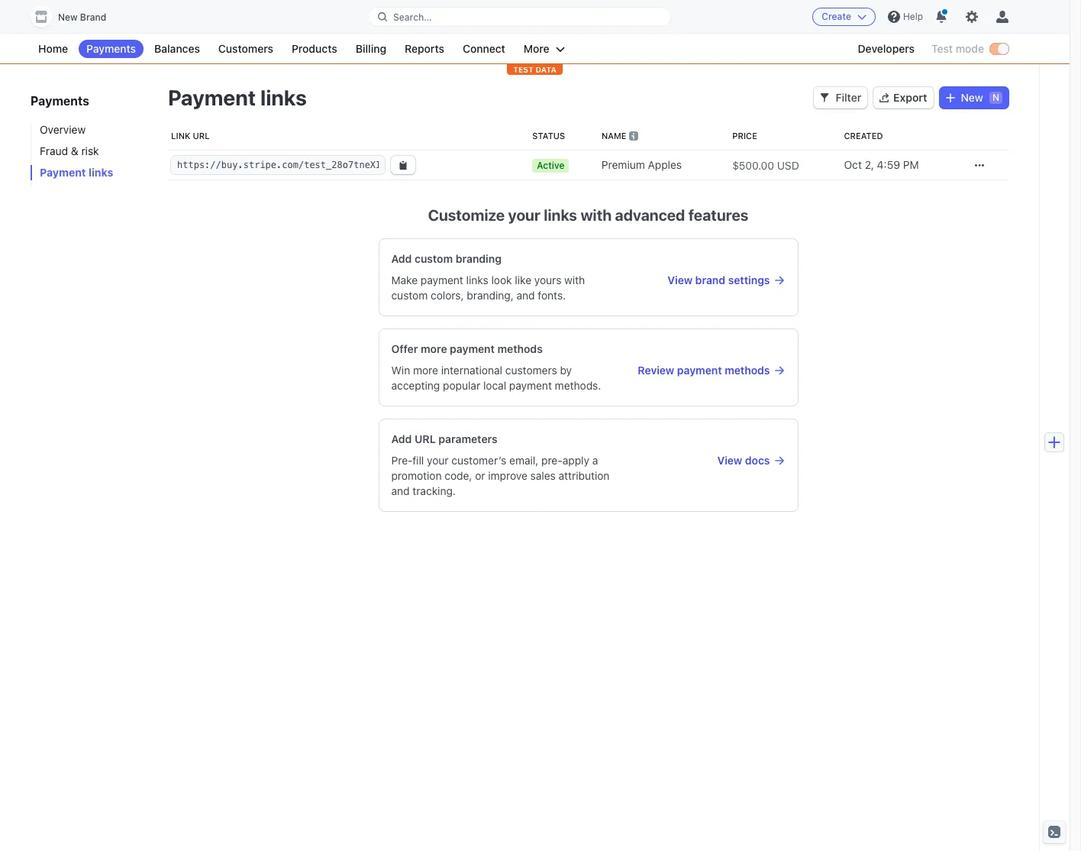 Task type: vqa. For each thing, say whether or not it's contained in the screenshot.


Task type: locate. For each thing, give the bounding box(es) containing it.
links
[[261, 85, 307, 110], [89, 166, 113, 179], [544, 206, 578, 224], [467, 274, 489, 287]]

links down fraud & risk link
[[89, 166, 113, 179]]

0 horizontal spatial payment
[[40, 166, 86, 179]]

export button
[[874, 87, 934, 109]]

popular
[[443, 379, 481, 392]]

view inside view docs link
[[718, 454, 743, 467]]

view
[[668, 274, 693, 287], [718, 454, 743, 467]]

code,
[[445, 469, 473, 482]]

products link
[[284, 40, 345, 58]]

custom down make
[[392, 289, 428, 302]]

0 horizontal spatial svg image
[[821, 93, 830, 102]]

developers
[[858, 42, 915, 55]]

overview link
[[31, 122, 153, 138]]

links down products link
[[261, 85, 307, 110]]

payment right review
[[678, 364, 723, 377]]

payment links
[[168, 85, 307, 110], [40, 166, 113, 179]]

add url parameters
[[392, 432, 498, 445]]

payment inside win more international customers by accepting popular local payment methods.
[[510, 379, 552, 392]]

offer more payment methods
[[392, 342, 543, 355]]

1 vertical spatial your
[[427, 454, 449, 467]]

0 vertical spatial custom
[[415, 252, 453, 265]]

add up make
[[392, 252, 412, 265]]

products
[[292, 42, 338, 55]]

2 horizontal spatial svg image
[[976, 161, 985, 170]]

and down like
[[517, 289, 535, 302]]

add up pre-
[[392, 432, 412, 445]]

review payment methods link
[[636, 363, 786, 378]]

url right link
[[193, 131, 210, 141]]

0 vertical spatial payment links
[[168, 85, 307, 110]]

your
[[509, 206, 541, 224], [427, 454, 449, 467]]

payments down brand
[[86, 42, 136, 55]]

1 vertical spatial with
[[565, 274, 585, 287]]

view left docs
[[718, 454, 743, 467]]

url up fill
[[415, 432, 436, 445]]

1 horizontal spatial new
[[962, 91, 984, 104]]

your right fill
[[427, 454, 449, 467]]

billing link
[[348, 40, 394, 58]]

new left n
[[962, 91, 984, 104]]

test
[[932, 42, 954, 55]]

and inside pre-fill your customer's email, pre-apply a promotion code, or improve sales attribution and tracking.
[[392, 484, 410, 497]]

view for view brand settings
[[668, 274, 693, 287]]

data
[[536, 65, 557, 74]]

methods
[[498, 342, 543, 355], [725, 364, 771, 377]]

1 vertical spatial methods
[[725, 364, 771, 377]]

oct 2, 4:59 pm link
[[839, 151, 962, 179]]

payment links down &
[[40, 166, 113, 179]]

sales
[[531, 469, 556, 482]]

0 horizontal spatial payment links
[[40, 166, 113, 179]]

status
[[533, 131, 566, 141]]

payment up colors,
[[421, 274, 464, 287]]

home
[[38, 42, 68, 55]]

svg image
[[399, 161, 408, 170]]

tracking.
[[413, 484, 456, 497]]

payment up link url
[[168, 85, 256, 110]]

1 horizontal spatial your
[[509, 206, 541, 224]]

1 vertical spatial view
[[718, 454, 743, 467]]

payment links down customers link
[[168, 85, 307, 110]]

view docs
[[718, 454, 771, 467]]

more right offer on the left top of page
[[421, 342, 447, 355]]

payment inside make payment links look like yours with custom colors, branding, and fonts.
[[421, 274, 464, 287]]

0 horizontal spatial new
[[58, 11, 78, 23]]

$500.00
[[733, 159, 775, 172]]

1 horizontal spatial view
[[718, 454, 743, 467]]

email,
[[510, 454, 539, 467]]

developers link
[[851, 40, 923, 58]]

a
[[593, 454, 599, 467]]

0 horizontal spatial view
[[668, 274, 693, 287]]

and inside make payment links look like yours with custom colors, branding, and fonts.
[[517, 289, 535, 302]]

0 horizontal spatial and
[[392, 484, 410, 497]]

1 horizontal spatial url
[[415, 432, 436, 445]]

0 vertical spatial more
[[421, 342, 447, 355]]

payment down fraud & risk
[[40, 166, 86, 179]]

1 vertical spatial url
[[415, 432, 436, 445]]

make payment links look like yours with custom colors, branding, and fonts.
[[392, 274, 585, 302]]

0 vertical spatial payment
[[168, 85, 256, 110]]

Search… text field
[[369, 7, 671, 26]]

None text field
[[171, 156, 385, 174]]

active
[[537, 160, 565, 171]]

custom up make
[[415, 252, 453, 265]]

1 vertical spatial and
[[392, 484, 410, 497]]

view for view docs
[[718, 454, 743, 467]]

new
[[58, 11, 78, 23], [962, 91, 984, 104]]

brand
[[80, 11, 106, 23]]

premium apples link
[[596, 151, 727, 179]]

settings
[[729, 274, 771, 287]]

links inside make payment links look like yours with custom colors, branding, and fonts.
[[467, 274, 489, 287]]

search…
[[394, 11, 432, 23]]

view inside view brand settings link
[[668, 274, 693, 287]]

pre-
[[392, 454, 413, 467]]

more
[[421, 342, 447, 355], [413, 364, 439, 377]]

your inside pre-fill your customer's email, pre-apply a promotion code, or improve sales attribution and tracking.
[[427, 454, 449, 467]]

0 vertical spatial view
[[668, 274, 693, 287]]

created
[[845, 131, 884, 141]]

1 vertical spatial add
[[392, 432, 412, 445]]

win more international customers by accepting popular local payment methods.
[[392, 364, 602, 392]]

svg image
[[821, 93, 830, 102], [946, 93, 956, 102], [976, 161, 985, 170]]

new left brand
[[58, 11, 78, 23]]

fraud
[[40, 144, 68, 157]]

payment
[[168, 85, 256, 110], [40, 166, 86, 179]]

new inside button
[[58, 11, 78, 23]]

0 vertical spatial and
[[517, 289, 535, 302]]

0 horizontal spatial your
[[427, 454, 449, 467]]

1 vertical spatial more
[[413, 364, 439, 377]]

price
[[733, 131, 758, 141]]

more
[[524, 42, 550, 55]]

4:59
[[878, 158, 901, 171]]

help
[[904, 11, 924, 22]]

home link
[[31, 40, 76, 58]]

parameters
[[439, 432, 498, 445]]

links up 'branding,'
[[467, 274, 489, 287]]

with right yours
[[565, 274, 585, 287]]

1 add from the top
[[392, 252, 412, 265]]

accepting
[[392, 379, 440, 392]]

promotion
[[392, 469, 442, 482]]

international
[[441, 364, 503, 377]]

1 vertical spatial custom
[[392, 289, 428, 302]]

with
[[581, 206, 612, 224], [565, 274, 585, 287]]

your down active
[[509, 206, 541, 224]]

apples
[[648, 158, 682, 171]]

fonts.
[[538, 289, 566, 302]]

with left advanced
[[581, 206, 612, 224]]

svg image right 'pm'
[[976, 161, 985, 170]]

0 vertical spatial add
[[392, 252, 412, 265]]

premium apples
[[602, 158, 682, 171]]

more up the accepting on the top of page
[[413, 364, 439, 377]]

more inside win more international customers by accepting popular local payment methods.
[[413, 364, 439, 377]]

apply
[[563, 454, 590, 467]]

and down the promotion
[[392, 484, 410, 497]]

customers link
[[211, 40, 281, 58]]

fill
[[413, 454, 424, 467]]

review
[[638, 364, 675, 377]]

svg image right export
[[946, 93, 956, 102]]

1 vertical spatial new
[[962, 91, 984, 104]]

1 horizontal spatial methods
[[725, 364, 771, 377]]

improve
[[488, 469, 528, 482]]

1 horizontal spatial svg image
[[946, 93, 956, 102]]

2 add from the top
[[392, 432, 412, 445]]

payments up overview at the top of page
[[31, 94, 89, 108]]

1 horizontal spatial and
[[517, 289, 535, 302]]

0 vertical spatial url
[[193, 131, 210, 141]]

payment down the customers
[[510, 379, 552, 392]]

url for add
[[415, 432, 436, 445]]

view left the brand
[[668, 274, 693, 287]]

test data
[[514, 65, 557, 74]]

0 vertical spatial new
[[58, 11, 78, 23]]

customize your links with advanced features
[[428, 206, 749, 224]]

payments
[[86, 42, 136, 55], [31, 94, 89, 108]]

1 horizontal spatial payment links
[[168, 85, 307, 110]]

svg image left filter
[[821, 93, 830, 102]]

0 horizontal spatial methods
[[498, 342, 543, 355]]

make
[[392, 274, 418, 287]]

0 horizontal spatial url
[[193, 131, 210, 141]]



Task type: describe. For each thing, give the bounding box(es) containing it.
link
[[171, 131, 191, 141]]

payment inside review payment methods link
[[678, 364, 723, 377]]

create
[[822, 11, 852, 22]]

0 vertical spatial methods
[[498, 342, 543, 355]]

2,
[[866, 158, 875, 171]]

premium
[[602, 158, 646, 171]]

name
[[602, 131, 627, 141]]

0 vertical spatial your
[[509, 206, 541, 224]]

links inside payment links link
[[89, 166, 113, 179]]

Search… search field
[[369, 7, 671, 26]]

colors,
[[431, 289, 464, 302]]

yours
[[535, 274, 562, 287]]

connect link
[[455, 40, 513, 58]]

reports link
[[397, 40, 452, 58]]

view brand settings
[[668, 274, 771, 287]]

features
[[689, 206, 749, 224]]

review payment methods
[[638, 364, 771, 377]]

1 vertical spatial payment
[[40, 166, 86, 179]]

reports
[[405, 42, 445, 55]]

pre-
[[542, 454, 563, 467]]

new brand button
[[31, 6, 122, 28]]

create button
[[813, 8, 876, 26]]

$500.00 usd link
[[727, 152, 839, 178]]

export
[[894, 91, 928, 104]]

balances
[[154, 42, 200, 55]]

new brand
[[58, 11, 106, 23]]

branding
[[456, 252, 502, 265]]

docs
[[746, 454, 771, 467]]

active link
[[527, 151, 596, 179]]

new for new brand
[[58, 11, 78, 23]]

like
[[515, 274, 532, 287]]

customers
[[218, 42, 274, 55]]

balances link
[[147, 40, 208, 58]]

$500.00 usd
[[733, 159, 800, 172]]

offer
[[392, 342, 418, 355]]

pm
[[904, 158, 920, 171]]

brand
[[696, 274, 726, 287]]

add for add url parameters
[[392, 432, 412, 445]]

more for international
[[413, 364, 439, 377]]

link url
[[171, 131, 210, 141]]

1 horizontal spatial payment
[[168, 85, 256, 110]]

connect
[[463, 42, 506, 55]]

filter button
[[815, 87, 868, 109]]

mode
[[956, 42, 985, 55]]

view brand settings link
[[636, 273, 786, 288]]

advanced
[[616, 206, 686, 224]]

overview
[[40, 123, 86, 136]]

custom inside make payment links look like yours with custom colors, branding, and fonts.
[[392, 289, 428, 302]]

more button
[[516, 40, 573, 58]]

svg image inside filter popup button
[[821, 93, 830, 102]]

payment up international
[[450, 342, 495, 355]]

oct 2, 4:59 pm
[[845, 158, 920, 171]]

with inside make payment links look like yours with custom colors, branding, and fonts.
[[565, 274, 585, 287]]

attribution
[[559, 469, 610, 482]]

&
[[71, 144, 78, 157]]

add custom branding
[[392, 252, 502, 265]]

customer's
[[452, 454, 507, 467]]

local
[[484, 379, 507, 392]]

view docs link
[[636, 453, 786, 468]]

add for add custom branding
[[392, 252, 412, 265]]

customers
[[506, 364, 558, 377]]

payment links link
[[31, 165, 153, 180]]

fraud & risk link
[[31, 144, 153, 159]]

methods.
[[555, 379, 602, 392]]

help button
[[882, 5, 930, 29]]

more for payment
[[421, 342, 447, 355]]

1 vertical spatial payments
[[31, 94, 89, 108]]

customize
[[428, 206, 505, 224]]

test
[[514, 65, 534, 74]]

0 vertical spatial with
[[581, 206, 612, 224]]

1 vertical spatial payment links
[[40, 166, 113, 179]]

links down active link
[[544, 206, 578, 224]]

new for new
[[962, 91, 984, 104]]

billing
[[356, 42, 387, 55]]

look
[[492, 274, 512, 287]]

test mode
[[932, 42, 985, 55]]

url for link
[[193, 131, 210, 141]]

n
[[993, 92, 1000, 103]]

0 vertical spatial payments
[[86, 42, 136, 55]]

risk
[[81, 144, 99, 157]]

fraud & risk
[[40, 144, 99, 157]]



